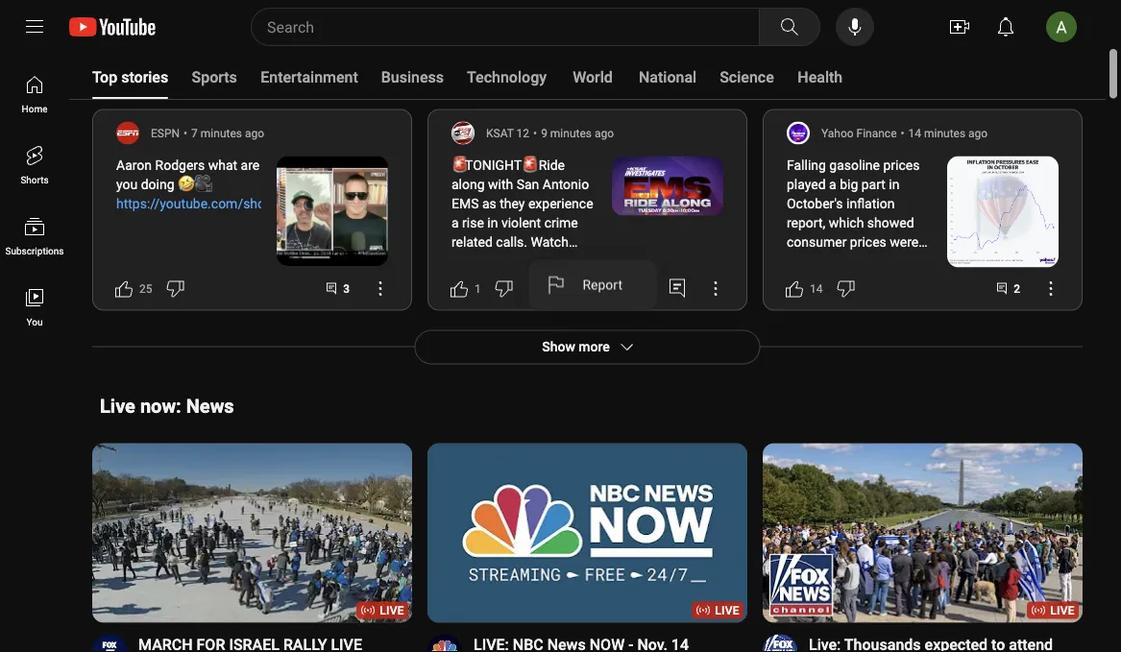 Task type: locate. For each thing, give the bounding box(es) containing it.
from up 'last'
[[787, 465, 816, 481]]

more down the report option
[[579, 339, 610, 355]]

1 october's from the top
[[787, 196, 844, 212]]

show down youtube
[[542, 339, 576, 355]]

2 ago from the left
[[595, 126, 614, 140]]

down
[[837, 311, 870, 327]]

2 horizontal spatial a
[[878, 273, 885, 289]]

1 horizontal spatial live element
[[715, 604, 740, 618]]

home link
[[4, 58, 65, 129]]

25 likes element
[[139, 280, 152, 297]]

energy down decliner
[[849, 407, 889, 423]]

month
[[818, 273, 857, 289], [817, 388, 855, 404], [878, 465, 917, 481]]

our
[[499, 292, 518, 308]]

month down the biggest on the bottom right of the page
[[817, 388, 855, 404]]

1 • from the left
[[184, 126, 188, 140]]

showed
[[868, 215, 915, 231]]

3 text field
[[343, 282, 350, 295]]

4.5%
[[873, 561, 902, 577]]

1 horizontal spatial live
[[715, 604, 740, 618]]

posts
[[209, 61, 257, 83]]

0 horizontal spatial live link
[[92, 443, 412, 626]]

2 horizontal spatial •
[[901, 126, 905, 140]]

1 live element from the left
[[380, 604, 405, 618]]

2 vertical spatial month
[[878, 465, 917, 481]]

and up same
[[856, 446, 878, 462]]

show more for show more text box
[[542, 339, 610, 355]]

3 link
[[316, 273, 361, 304]]

3 • from the left
[[901, 126, 905, 140]]

2 vertical spatial prices
[[787, 350, 824, 366]]

you
[[26, 316, 43, 328]]

2 horizontal spatial ago
[[969, 126, 988, 140]]

minutes right 7
[[201, 126, 242, 140]]

now:
[[140, 395, 181, 418]]

6
[[512, 273, 520, 289]]

2 text field
[[1014, 282, 1021, 295]]

ago for 🚨tonight🚨  ride along with san antonio ems as they experience a rise in violent crime related calls. watch leigh waldman's story tonight at 6 and 10 & also on our youtube page
[[595, 126, 614, 140]]

0 horizontal spatial and
[[523, 273, 545, 289]]

0 horizontal spatial 14
[[810, 282, 823, 295]]

0 vertical spatial more
[[579, 5, 610, 20]]

3 live element from the left
[[1051, 604, 1076, 618]]

1 vertical spatial show more button
[[415, 330, 761, 365]]

ago for falling gasoline prices played a big part in october's inflation report, which showed consumer prices were unchanged over the prior month as a drop in the cost of energy brought down this headline figure.  gas prices for consumers were the biggest month- over-month decliner within the energy index, falling 5% from september and 5.3% from the same month last year.  other mom, yoy changes in october's cpi report: food +0.3%, +3.3% energy -2.5%, -4.5% shelter +0.3%, +6.7% apparel +0.1%, +2.6% medical care services +0.3%, -2.0%
[[969, 126, 988, 140]]

2 october's from the top
[[787, 523, 844, 539]]

1 live from the left
[[380, 604, 405, 618]]

as
[[483, 196, 497, 212], [860, 273, 875, 289]]

0 horizontal spatial ago
[[245, 126, 264, 140]]

2 show from the top
[[542, 339, 576, 355]]

a left rise
[[452, 215, 459, 231]]

2 horizontal spatial minutes
[[925, 126, 966, 140]]

14 minutes ago link
[[909, 124, 988, 142]]

1 vertical spatial news
[[186, 395, 234, 418]]

0 vertical spatial as
[[483, 196, 497, 212]]

live element for the live: nbc news now - nov. 14 by nbc news 105,282 views element's live link
[[715, 604, 740, 618]]

• for 🚨tonight🚨
[[534, 126, 538, 140]]

2 live element from the left
[[715, 604, 740, 618]]

over-
[[787, 388, 817, 404]]

tab list
[[92, 54, 844, 100]]

from
[[848, 427, 877, 443], [787, 465, 816, 481]]

were
[[890, 234, 919, 250], [787, 369, 816, 385]]

top stories
[[92, 68, 168, 86]]

+0.3%, down medical
[[787, 638, 826, 653]]

espn image
[[116, 121, 139, 144]]

10
[[549, 273, 564, 289]]

1 vertical spatial +0.3%,
[[833, 580, 871, 596]]

1 horizontal spatial ago
[[595, 126, 614, 140]]

5.3%
[[882, 446, 910, 462]]

1 vertical spatial were
[[787, 369, 816, 385]]

prices
[[884, 157, 920, 173], [851, 234, 887, 250], [787, 350, 824, 366]]

2 live link from the left
[[428, 443, 748, 626]]

show more button down the report option
[[415, 330, 761, 365]]

month up mom,
[[878, 465, 917, 481]]

ago
[[245, 126, 264, 140], [595, 126, 614, 140], [969, 126, 988, 140]]

ksat 12 • 9 minutes ago
[[486, 126, 614, 140]]

yoy
[[787, 504, 811, 519]]

october's down played
[[787, 196, 844, 212]]

energy up this
[[855, 292, 895, 308]]

1 vertical spatial more
[[579, 339, 610, 355]]

0 horizontal spatial were
[[787, 369, 816, 385]]

1 vertical spatial from
[[787, 465, 816, 481]]

- right 2.5%,
[[869, 561, 873, 577]]

ride
[[539, 157, 565, 173]]

14 down unchanged
[[810, 282, 823, 295]]

live for the live: nbc news now - nov. 14 by nbc news 105,282 views element
[[715, 604, 740, 618]]

live for live: thousands expected to attend pro-israel rally on national mall by fox news 27,638 views element
[[1051, 604, 1076, 618]]

live now: news
[[100, 395, 234, 418]]

espn link
[[151, 124, 180, 142]]

live
[[380, 604, 405, 618], [715, 604, 740, 618], [1051, 604, 1076, 618]]

1 horizontal spatial from
[[848, 427, 877, 443]]

a left 'big'
[[830, 177, 837, 193]]

live: nbc news now - nov. 14 by nbc news 105,282 views element
[[474, 635, 689, 653]]

yahoo finance link
[[822, 124, 897, 142]]

1 more from the top
[[579, 5, 610, 20]]

falling
[[787, 157, 827, 173]]

1 vertical spatial october's
[[787, 523, 844, 539]]

prior
[[787, 273, 815, 289]]

more up 'world'
[[579, 5, 610, 20]]

1 vertical spatial and
[[856, 446, 878, 462]]

report,
[[787, 215, 826, 231]]

0 horizontal spatial as
[[483, 196, 497, 212]]

minutes right the finance
[[925, 126, 966, 140]]

show
[[542, 5, 576, 20], [542, 339, 576, 355]]

1 horizontal spatial live link
[[428, 443, 748, 626]]

and right 6
[[523, 273, 545, 289]]

as inside 🚨tonight🚨  ride along with san antonio ems as they experience a rise in violent crime related calls. watch leigh waldman's story tonight at 6 and 10 & also on our youtube page
[[483, 196, 497, 212]]

0 vertical spatial show
[[542, 5, 576, 20]]

1 horizontal spatial •
[[534, 126, 538, 140]]

2 more from the top
[[579, 339, 610, 355]]

0 vertical spatial 14
[[909, 126, 922, 140]]

the up 5%
[[827, 407, 845, 423]]

prices up over at the right of the page
[[851, 234, 887, 250]]

and
[[523, 273, 545, 289], [856, 446, 878, 462]]

2 • from the left
[[534, 126, 538, 140]]

youtube
[[522, 292, 574, 308]]

live: thousands expected to attend pro-israel rally on national mall by fox news 27,638 views element
[[809, 635, 1060, 653]]

3 ago from the left
[[969, 126, 988, 140]]

1 vertical spatial energy
[[849, 407, 889, 423]]

2.0%
[[833, 638, 862, 653]]

prices down yahoo finance • 14 minutes ago
[[884, 157, 920, 173]]

they
[[500, 196, 525, 212]]

https://youtube.com/shorts/o2enysfzp3k link
[[116, 194, 371, 214]]

1 vertical spatial month
[[817, 388, 855, 404]]

avatar image image
[[1047, 12, 1078, 42]]

2 horizontal spatial live
[[1051, 604, 1076, 618]]

2 horizontal spatial live element
[[1051, 604, 1076, 618]]

more for show more text box
[[579, 339, 610, 355]]

shorts link
[[4, 129, 65, 200]]

1 show from the top
[[542, 5, 576, 20]]

9 minutes ago link
[[541, 124, 614, 142]]

3 live link from the left
[[763, 443, 1083, 626]]

the
[[886, 254, 905, 269], [787, 292, 806, 308], [819, 369, 838, 385], [827, 407, 845, 423], [819, 465, 838, 481]]

show more up 'world'
[[542, 5, 610, 20]]

0 vertical spatial news
[[92, 9, 179, 50]]

were down showed on the right top of page
[[890, 234, 919, 250]]

national
[[639, 68, 697, 86]]

🚨tonight🚨  ride along with san antonio ems as they experience a rise in violent crime related calls. watch leigh waldman's story tonight at 6 and 10 & also on our youtube page
[[452, 157, 594, 327]]

shorts
[[21, 174, 49, 186]]

live element for live: thousands expected to attend pro-israel rally on national mall by fox news 27,638 views element's live link
[[1051, 604, 1076, 618]]

report option
[[529, 268, 658, 303]]

live element
[[380, 604, 405, 618], [715, 604, 740, 618], [1051, 604, 1076, 618]]

2 horizontal spatial live link
[[763, 443, 1083, 626]]

violent
[[502, 215, 541, 231]]

you link
[[4, 271, 65, 342]]

0 vertical spatial october's
[[787, 196, 844, 212]]

month up of
[[818, 273, 857, 289]]

news right now: on the bottom of page
[[186, 395, 234, 418]]

2 vertical spatial a
[[878, 273, 885, 289]]

7 minutes ago link
[[191, 124, 264, 142]]

live element for march for israel rally live cam by fox 5 washington dc 26,352 views element live link
[[380, 604, 405, 618]]

the down prior
[[787, 292, 806, 308]]

show up 'world'
[[542, 5, 576, 20]]

• for falling
[[901, 126, 905, 140]]

show more
[[542, 5, 610, 20], [542, 339, 610, 355]]

• right the finance
[[901, 126, 905, 140]]

more for show more text field
[[579, 5, 610, 20]]

page
[[452, 311, 482, 327]]

october's up food at right bottom
[[787, 523, 844, 539]]

falling gasoline prices played a big part in october's inflation report, which showed consumer prices were unchanged over the prior month as a drop in the cost of energy brought down this headline figure.  gas prices for consumers were the biggest month- over-month decliner within the energy index, falling 5% from september and 5.3% from the same month last year.  other mom, yoy changes in october's cpi report: food +0.3%, +3.3% energy -2.5%, -4.5% shelter +0.3%, +6.7% apparel +0.1%, +2.6% medical care services +0.3%, -2.0%
[[787, 157, 932, 653]]

0 horizontal spatial a
[[452, 215, 459, 231]]

14 right the finance
[[909, 126, 922, 140]]

0 vertical spatial and
[[523, 273, 545, 289]]

you
[[116, 177, 138, 193]]

figure.
[[841, 331, 879, 346]]

0 horizontal spatial •
[[184, 126, 188, 140]]

3 live from the left
[[1051, 604, 1076, 618]]

show more button
[[415, 0, 761, 30], [415, 330, 761, 365]]

rodgers
[[155, 157, 205, 173]]

• left 7
[[184, 126, 188, 140]]

the up drop
[[886, 254, 905, 269]]

part
[[862, 177, 886, 193]]

1 horizontal spatial and
[[856, 446, 878, 462]]

2 vertical spatial +0.3%,
[[787, 638, 826, 653]]

were up over-
[[787, 369, 816, 385]]

subscriptions link
[[4, 200, 65, 271]]

services
[[867, 619, 917, 635]]

live link for the live: nbc news now - nov. 14 by nbc news 105,282 views element
[[428, 443, 748, 626]]

1 horizontal spatial minutes
[[551, 126, 592, 140]]

0 vertical spatial from
[[848, 427, 877, 443]]

yahoo finance image
[[787, 121, 810, 144]]

+0.3%, down 2.5%,
[[833, 580, 871, 596]]

live for march for israel rally live cam by fox 5 washington dc 26,352 views element
[[380, 604, 405, 618]]

changes
[[814, 504, 865, 519]]

0 vertical spatial a
[[830, 177, 837, 193]]

prices down "headline"
[[787, 350, 824, 366]]

1 live link from the left
[[92, 443, 412, 626]]

a left drop
[[878, 273, 885, 289]]

the up the year.
[[819, 465, 838, 481]]

with
[[488, 177, 514, 193]]

0 vertical spatial were
[[890, 234, 919, 250]]

+0.3%, up 2.5%,
[[821, 542, 860, 558]]

medical
[[787, 619, 835, 635]]

1 show more from the top
[[542, 5, 610, 20]]

0 horizontal spatial live
[[380, 604, 405, 618]]

1 vertical spatial a
[[452, 215, 459, 231]]

2 minutes from the left
[[551, 126, 592, 140]]

3 minutes from the left
[[925, 126, 966, 140]]

show more down youtube
[[542, 339, 610, 355]]

food
[[787, 542, 818, 558]]

as down over at the right of the page
[[860, 273, 875, 289]]

1 vertical spatial show more
[[542, 339, 610, 355]]

1 horizontal spatial as
[[860, 273, 875, 289]]

ksat
[[486, 126, 514, 140]]

1 vertical spatial show
[[542, 339, 576, 355]]

2 live from the left
[[715, 604, 740, 618]]

this
[[873, 311, 895, 327]]

1 vertical spatial prices
[[851, 234, 887, 250]]

1 vertical spatial as
[[860, 273, 875, 289]]

news up latest
[[92, 9, 179, 50]]

march for israel rally live cam by fox 5 washington dc 26,352 views element
[[138, 635, 389, 653]]

as down with
[[483, 196, 497, 212]]

big
[[840, 177, 859, 193]]

from right 5%
[[848, 427, 877, 443]]

in right rise
[[488, 215, 498, 231]]

a
[[830, 177, 837, 193], [452, 215, 459, 231], [878, 273, 885, 289]]

minutes for 🚨tonight🚨  ride along with san antonio ems as they experience a rise in violent crime related calls. watch leigh waldman's story tonight at 6 and 10 & also on our youtube page
[[551, 126, 592, 140]]

show more button up 'world'
[[415, 0, 761, 30]]

are
[[241, 157, 260, 173]]

2 show more from the top
[[542, 339, 610, 355]]

0 vertical spatial show more
[[542, 5, 610, 20]]

None search field
[[216, 8, 825, 46]]

0 horizontal spatial minutes
[[201, 126, 242, 140]]

0 vertical spatial show more button
[[415, 0, 761, 30]]

1 show more button from the top
[[415, 0, 761, 30]]

energy
[[787, 561, 828, 577]]

+3.3%
[[863, 542, 899, 558]]

business
[[381, 68, 444, 86]]

ems
[[452, 196, 479, 212]]

the down for
[[819, 369, 838, 385]]

0 horizontal spatial live element
[[380, 604, 405, 618]]

apparel
[[787, 600, 833, 616]]

minutes right 9
[[551, 126, 592, 140]]

• left 9
[[534, 126, 538, 140]]



Task type: vqa. For each thing, say whether or not it's contained in the screenshot.
CLEAR text box
no



Task type: describe. For each thing, give the bounding box(es) containing it.
leigh
[[452, 254, 484, 269]]

1 horizontal spatial 14
[[909, 126, 922, 140]]

12
[[517, 126, 530, 140]]

9
[[541, 126, 548, 140]]

last
[[787, 484, 809, 500]]

headline
[[787, 331, 838, 346]]

antonio
[[543, 177, 589, 193]]

consumers
[[847, 350, 914, 366]]

- right the energy
[[831, 561, 835, 577]]

live link for march for israel rally live cam by fox 5 washington dc 26,352 views element
[[92, 443, 412, 626]]

1 horizontal spatial a
[[830, 177, 837, 193]]

technology
[[467, 68, 547, 86]]

and inside 🚨tonight🚨  ride along with san antonio ems as they experience a rise in violent crime related calls. watch leigh waldman's story tonight at 6 and 10 & also on our youtube page
[[523, 273, 545, 289]]

aaron
[[116, 157, 152, 173]]

Search text field
[[267, 14, 756, 39]]

1 horizontal spatial were
[[890, 234, 919, 250]]

1 minutes from the left
[[201, 126, 242, 140]]

home
[[22, 103, 48, 114]]

+6.7%
[[875, 580, 911, 596]]

watch
[[531, 234, 569, 250]]

science
[[720, 68, 775, 86]]

news
[[159, 61, 204, 83]]

played
[[787, 177, 826, 193]]

on
[[480, 292, 495, 308]]

report:
[[871, 523, 911, 539]]

0 horizontal spatial from
[[787, 465, 816, 481]]

1 horizontal spatial news
[[186, 395, 234, 418]]

7
[[191, 126, 198, 140]]

a inside 🚨tonight🚨  ride along with san antonio ems as they experience a rise in violent crime related calls. watch leigh waldman's story tonight at 6 and 10 & also on our youtube page
[[452, 215, 459, 231]]

+0.1%,
[[837, 600, 875, 616]]

biggest
[[842, 369, 886, 385]]

Show more text field
[[542, 339, 610, 355]]

what
[[208, 157, 238, 173]]

world
[[573, 68, 613, 86]]

in right part
[[890, 177, 900, 193]]

show for show more text box
[[542, 339, 576, 355]]

1 vertical spatial 14
[[810, 282, 823, 295]]

month-
[[889, 369, 932, 385]]

minutes for falling gasoline prices played a big part in october's inflation report, which showed consumer prices were unchanged over the prior month as a drop in the cost of energy brought down this headline figure.  gas prices for consumers were the biggest month- over-month decliner within the energy index, falling 5% from september and 5.3% from the same month last year.  other mom, yoy changes in october's cpi report: food +0.3%, +3.3% energy -2.5%, -4.5% shelter +0.3%, +6.7% apparel +0.1%, +2.6% medical care services +0.3%, -2.0%
[[925, 126, 966, 140]]

1 like element
[[475, 280, 481, 297]]

stories
[[121, 68, 168, 86]]

as inside falling gasoline prices played a big part in october's inflation report, which showed consumer prices were unchanged over the prior month as a drop in the cost of energy brought down this headline figure.  gas prices for consumers were the biggest month- over-month decliner within the energy index, falling 5% from september and 5.3% from the same month last year.  other mom, yoy changes in october's cpi report: food +0.3%, +3.3% energy -2.5%, -4.5% shelter +0.3%, +6.7% apparel +0.1%, +2.6% medical care services +0.3%, -2.0%
[[860, 273, 875, 289]]

entertainment
[[261, 68, 358, 86]]

also
[[452, 292, 477, 308]]

and inside falling gasoline prices played a big part in october's inflation report, which showed consumer prices were unchanged over the prior month as a drop in the cost of energy brought down this headline figure.  gas prices for consumers were the biggest month- over-month decliner within the energy index, falling 5% from september and 5.3% from the same month last year.  other mom, yoy changes in october's cpi report: food +0.3%, +3.3% energy -2.5%, -4.5% shelter +0.3%, +6.7% apparel +0.1%, +2.6% medical care services +0.3%, -2.0%
[[856, 446, 878, 462]]

2
[[1014, 282, 1021, 295]]

in right drop
[[919, 273, 930, 289]]

unchanged
[[787, 254, 854, 269]]

inflation
[[847, 196, 895, 212]]

crime
[[545, 215, 579, 231]]

same
[[841, 465, 875, 481]]

shelter
[[787, 580, 829, 596]]

gas
[[882, 331, 905, 346]]

tab list containing top stories
[[92, 54, 844, 100]]

0 horizontal spatial news
[[92, 9, 179, 50]]

drop
[[889, 273, 916, 289]]

waldman's
[[488, 254, 552, 269]]

5%
[[827, 427, 845, 443]]

yahoo finance • 14 minutes ago
[[822, 126, 988, 140]]

sports
[[192, 68, 237, 86]]

1
[[475, 282, 481, 295]]

show more for show more text field
[[542, 5, 610, 20]]

+2.6%
[[879, 600, 915, 616]]

espn
[[151, 126, 180, 140]]

2 show more button from the top
[[415, 330, 761, 365]]

Show more text field
[[542, 5, 610, 20]]

0 vertical spatial +0.3%,
[[821, 542, 860, 558]]

gasoline
[[830, 157, 881, 173]]

related
[[452, 234, 493, 250]]

espn • 7 minutes ago
[[151, 126, 264, 140]]

calls.
[[496, 234, 528, 250]]

ksat 12 link
[[486, 124, 530, 142]]

subscriptions
[[5, 245, 64, 257]]

🎥
[[195, 177, 208, 193]]

health
[[798, 68, 843, 86]]

&
[[567, 273, 576, 289]]

san
[[517, 177, 540, 193]]

2 link
[[987, 273, 1032, 304]]

over
[[857, 254, 883, 269]]

1 ago from the left
[[245, 126, 264, 140]]

consumer
[[787, 234, 847, 250]]

report element
[[583, 276, 623, 295]]

- down medical
[[829, 638, 833, 653]]

2.5%,
[[835, 561, 866, 577]]

of
[[839, 292, 851, 308]]

doing
[[141, 177, 175, 193]]

0 vertical spatial energy
[[855, 292, 895, 308]]

14 likes element
[[810, 280, 823, 297]]

https://youtube.com/shorts/o2enysfzp3k
[[116, 196, 371, 212]]

0 vertical spatial month
[[818, 273, 857, 289]]

show for show more text field
[[542, 5, 576, 20]]

experience
[[529, 196, 594, 212]]

within
[[787, 407, 823, 423]]

yahoo
[[822, 126, 854, 140]]

News text field
[[92, 9, 179, 50]]

live link for live: thousands expected to attend pro-israel rally on national mall by fox news 27,638 views element
[[763, 443, 1083, 626]]

tonight
[[452, 273, 494, 289]]

decliner
[[859, 388, 906, 404]]

in inside 🚨tonight🚨  ride along with san antonio ems as they experience a rise in violent crime related calls. watch leigh waldman's story tonight at 6 and 10 & also on our youtube page
[[488, 215, 498, 231]]

ksat 12 image
[[452, 121, 475, 144]]

3
[[343, 282, 350, 295]]

latest
[[100, 61, 154, 83]]

aaron rodgers what are you doing 🤣  🎥 https://youtube.com/shorts/o2enysfzp3k
[[116, 157, 371, 212]]

story
[[556, 254, 586, 269]]

in down other
[[868, 504, 879, 519]]

at
[[497, 273, 509, 289]]

rise
[[462, 215, 484, 231]]

0 vertical spatial prices
[[884, 157, 920, 173]]

along
[[452, 177, 485, 193]]

finance
[[857, 126, 897, 140]]



